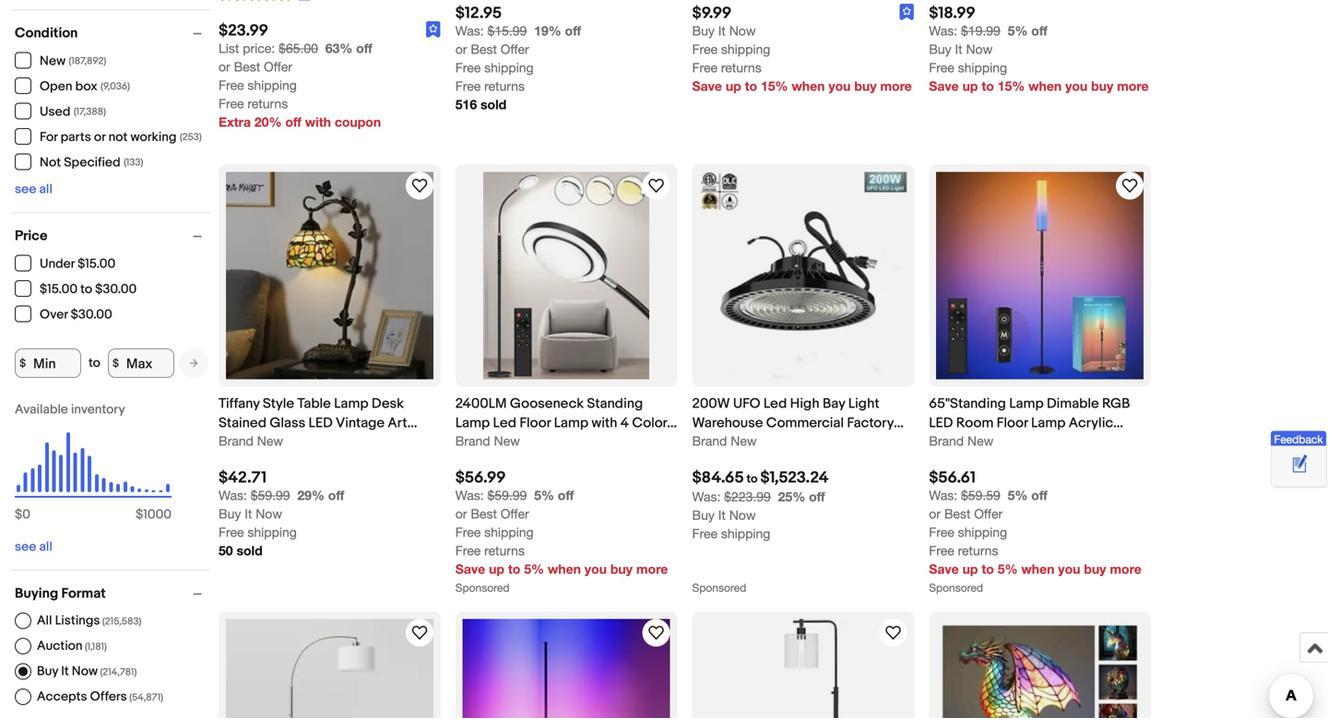 Task type: locate. For each thing, give the bounding box(es) containing it.
all for price
[[39, 540, 52, 555]]

save inside $56.99 was: $59.99 5% off or best offer free shipping free returns save up to 5% when you buy more
[[456, 562, 485, 577]]

open
[[40, 79, 72, 95]]

used
[[40, 104, 71, 120]]

with left the 4
[[592, 415, 618, 432]]

516
[[456, 97, 477, 112]]

buy it now (214,781)
[[37, 664, 137, 680]]

you inside $56.61 was: $59.59 5% off or best offer free shipping free returns save up to 5% when you buy more
[[1059, 562, 1081, 577]]

returns down $56.99
[[484, 543, 525, 559]]

shipping down "$19.99"
[[958, 60, 1008, 75]]

$56.99
[[456, 469, 506, 488]]

2 see from the top
[[15, 540, 36, 555]]

off inside $56.99 was: $59.99 5% off or best offer free shipping free returns save up to 5% when you buy more
[[558, 488, 574, 503]]

15% inside $18.99 was: $19.99 5% off buy it now free shipping save up to 15% when you buy more
[[998, 79, 1025, 94]]

night
[[219, 434, 253, 451]]

brand new down "room"
[[929, 433, 994, 449]]

floor
[[520, 415, 551, 432], [997, 415, 1028, 432]]

see up price
[[15, 182, 36, 197]]

$65.00
[[279, 41, 318, 56]]

save down $9.99
[[692, 79, 722, 94]]

floor up &
[[520, 415, 551, 432]]

new down warehouse
[[731, 433, 757, 449]]

floor inside 65"standing lamp dimable rgb led room floor lamp acrylic modern style 1500 lumen
[[997, 415, 1028, 432]]

see all button for price
[[15, 540, 52, 555]]

not specified (133)
[[40, 155, 143, 171]]

off inside $18.99 was: $19.99 5% off buy it now free shipping save up to 15% when you buy more
[[1032, 23, 1048, 38]]

0 horizontal spatial led
[[309, 415, 333, 432]]

brand new
[[219, 433, 283, 449], [456, 433, 520, 449], [692, 433, 757, 449], [929, 433, 994, 449]]

ufo
[[733, 396, 761, 412]]

new down glass at the bottom of page
[[257, 433, 283, 449]]

room
[[957, 415, 994, 432]]

1 vertical spatial all
[[39, 540, 52, 555]]

(253)
[[180, 131, 202, 143]]

buy inside buy it now free shipping free returns save up to 15% when you buy more
[[855, 79, 877, 94]]

None text field
[[456, 23, 527, 38], [219, 488, 290, 503], [456, 488, 527, 503], [929, 488, 1001, 503], [456, 23, 527, 38], [219, 488, 290, 503], [456, 488, 527, 503], [929, 488, 1001, 503]]

watch hudson floor lamp black - threshold image
[[882, 622, 904, 644]]

$59.99 inside $56.99 was: $59.99 5% off or best offer free shipping free returns save up to 5% when you buy more
[[488, 488, 527, 503]]

price
[[15, 228, 47, 244]]

0 vertical spatial sold
[[481, 97, 507, 112]]

more inside buy it now free shipping free returns save up to 15% when you buy more
[[881, 79, 912, 94]]

shipping inside $56.99 was: $59.99 5% off or best offer free shipping free returns save up to 5% when you buy more
[[484, 525, 534, 540]]

2 see all button from the top
[[15, 540, 52, 555]]

industry
[[692, 434, 744, 451]]

off right "$19.99"
[[1032, 23, 1048, 38]]

1 vertical spatial led
[[493, 415, 517, 432]]

best
[[471, 42, 497, 57], [234, 59, 260, 74], [471, 507, 497, 522], [945, 507, 971, 522]]

see all for condition
[[15, 182, 52, 197]]

0
[[22, 507, 30, 523]]

$
[[19, 357, 26, 370], [113, 357, 119, 370], [15, 507, 22, 523], [136, 507, 143, 523]]

0 horizontal spatial led
[[493, 415, 517, 432]]

1 $59.99 from the left
[[251, 488, 290, 503]]

off inside $42.71 was: $59.99 29% off buy it now free shipping 50 sold
[[328, 488, 344, 503]]

$15.00
[[78, 256, 115, 272], [40, 282, 78, 298]]

65"standing lamp dimable rgb led room floor lamp acrylic modern style 1500 lumen image
[[937, 172, 1144, 380]]

0 vertical spatial all
[[39, 182, 52, 197]]

off for $42.71
[[328, 488, 344, 503]]

shipping inside $12.95 was: $15.99 19% off or best offer free shipping free returns 516 sold
[[484, 60, 534, 75]]

watch 65"standing lamp dimable rgb led room floor lamp acrylic modern style 1500 lumen image
[[1119, 175, 1141, 197]]

led down table
[[309, 415, 333, 432]]

shipping inside $42.71 was: $59.99 29% off buy it now free shipping 50 sold
[[248, 525, 297, 540]]

shipping down $56.99
[[484, 525, 534, 540]]

shipping for $56.99
[[484, 525, 534, 540]]

4 brand new from the left
[[929, 433, 994, 449]]

now inside $42.71 was: $59.99 29% off buy it now free shipping 50 sold
[[256, 507, 282, 522]]

0 vertical spatial see all button
[[15, 182, 52, 197]]

was: left the $59.59
[[929, 488, 958, 503]]

200w ufo led high bay light warehouse commercial factory industry light fxture link
[[692, 394, 915, 451]]

tiffany style table lamp desk stained glass led vintage art night light decor heading
[[219, 396, 417, 451]]

$12.95 was: $15.99 19% off or best offer free shipping free returns 516 sold
[[456, 4, 581, 112]]

1 horizontal spatial led
[[929, 415, 953, 432]]

led inside 2400lm gooseneck standing lamp led floor lamp with 4 color temperature & remote
[[493, 415, 517, 432]]

2 see all from the top
[[15, 540, 52, 555]]

buy inside $18.99 was: $19.99 5% off buy it now free shipping save up to 15% when you buy more
[[929, 42, 952, 57]]

it inside $84.65 to $1,523.24 was: $223.99 25% off buy it now free shipping
[[719, 508, 726, 523]]

3 brand new from the left
[[692, 433, 757, 449]]

65"standing lamp dimable rgb led room floor lamp acrylic modern style 1500 lumen heading
[[929, 396, 1131, 451]]

see all button
[[15, 182, 52, 197], [15, 540, 52, 555]]

1 horizontal spatial led
[[764, 396, 787, 412]]

$59.99 for $56.99
[[488, 488, 527, 503]]

shipping down $9.99
[[721, 42, 771, 57]]

shipping for $18.99
[[958, 60, 1008, 75]]

1 horizontal spatial floor
[[997, 415, 1028, 432]]

3 brand from the left
[[692, 433, 727, 449]]

1 all from the top
[[39, 182, 52, 197]]

best inside $56.99 was: $59.99 5% off or best offer free shipping free returns save up to 5% when you buy more
[[471, 507, 497, 522]]

off inside $56.61 was: $59.59 5% off or best offer free shipping free returns save up to 5% when you buy more
[[1032, 488, 1048, 503]]

1 horizontal spatial style
[[981, 434, 1013, 451]]

decor
[[290, 434, 330, 451]]

63%
[[325, 41, 353, 56]]

brand down "room"
[[929, 433, 964, 449]]

offer inside $56.61 was: $59.59 5% off or best offer free shipping free returns save up to 5% when you buy more
[[975, 507, 1003, 522]]

was: inside $42.71 was: $59.99 29% off buy it now free shipping 50 sold
[[219, 488, 247, 503]]

when inside buy it now free shipping free returns save up to 15% when you buy more
[[792, 79, 825, 94]]

under $15.00
[[40, 256, 115, 272]]

or down list
[[219, 59, 230, 74]]

1 see all button from the top
[[15, 182, 52, 197]]

$84.65
[[692, 469, 744, 488]]

or left not
[[94, 130, 106, 145]]

glass
[[270, 415, 306, 432]]

hudson floor lamp black - threshold image
[[700, 619, 907, 719]]

offer down $15.99
[[501, 42, 529, 57]]

$59.99 down temperature
[[488, 488, 527, 503]]

floor inside 2400lm gooseneck standing lamp led floor lamp with 4 color temperature & remote
[[520, 415, 551, 432]]

more
[[881, 79, 912, 94], [1117, 79, 1149, 94], [636, 562, 668, 577], [1110, 562, 1142, 577]]

lamp inside tiffany style table lamp desk stained glass led vintage art night light decor
[[334, 396, 369, 412]]

buy
[[692, 23, 715, 38], [929, 42, 952, 57], [219, 507, 241, 522], [692, 508, 715, 523], [37, 664, 58, 680]]

led up modern
[[929, 415, 953, 432]]

style inside tiffany style table lamp desk stained glass led vintage art night light decor
[[263, 396, 294, 412]]

0 vertical spatial see
[[15, 182, 36, 197]]

see all button down not
[[15, 182, 52, 197]]

2 floor from the left
[[997, 415, 1028, 432]]

extra
[[219, 114, 251, 130]]

brand new for $84.65
[[692, 433, 757, 449]]

was: for $56.61
[[929, 488, 958, 503]]

offer inside $12.95 was: $15.99 19% off or best offer free shipping free returns 516 sold
[[501, 42, 529, 57]]

best inside $56.61 was: $59.59 5% off or best offer free shipping free returns save up to 5% when you buy more
[[945, 507, 971, 522]]

1 vertical spatial see
[[15, 540, 36, 555]]

arc floor lamp silver  - project 62 image
[[226, 619, 434, 719]]

20%
[[255, 114, 282, 130]]

1 vertical spatial with
[[592, 415, 618, 432]]

0 horizontal spatial with
[[305, 114, 331, 130]]

was: left $15.99
[[456, 23, 484, 38]]

1 vertical spatial sold
[[237, 543, 263, 559]]

(1,181)
[[85, 641, 107, 653]]

shipping up 20%
[[248, 78, 297, 93]]

best for $56.61
[[945, 507, 971, 522]]

(54,871)
[[129, 692, 163, 704]]

0 horizontal spatial $59.99
[[251, 488, 290, 503]]

best down the $59.59
[[945, 507, 971, 522]]

see all down not
[[15, 182, 52, 197]]

best for list
[[234, 59, 260, 74]]

vintage
[[336, 415, 385, 432]]

style down "room"
[[981, 434, 1013, 451]]

$42.71 was: $59.99 29% off buy it now free shipping 50 sold
[[219, 469, 344, 559]]

was: down night
[[219, 488, 247, 503]]

1 horizontal spatial 15%
[[998, 79, 1025, 94]]

returns down $15.99
[[484, 79, 525, 94]]

$59.99 for $42.71
[[251, 488, 290, 503]]

or for list
[[219, 59, 230, 74]]

best down the price:
[[234, 59, 260, 74]]

watch 56" rgb led corner floor lamp rgbic ambient light app diy rf dimmable music sync image
[[645, 622, 668, 644]]

brand down 2400lm
[[456, 433, 490, 449]]

sold right 50
[[237, 543, 263, 559]]

was: for $12.95
[[456, 23, 484, 38]]

or down $56.99
[[456, 507, 467, 522]]

returns down $9.99
[[721, 60, 762, 75]]

200w ufo led high bay light warehouse commercial factory industry light fxture heading
[[692, 396, 904, 451]]

new (187,892)
[[40, 54, 106, 69]]

$30.00 down under $15.00
[[95, 282, 137, 298]]

brand new down warehouse
[[692, 433, 757, 449]]

save down $56.61
[[929, 562, 959, 577]]

tiffany style table lamp desk stained glass led vintage art night light decor
[[219, 396, 407, 451]]

returns for $12.95
[[484, 79, 525, 94]]

buy
[[855, 79, 877, 94], [1092, 79, 1114, 94], [611, 562, 633, 577], [1084, 562, 1107, 577]]

new for $84.65
[[731, 433, 757, 449]]

5% inside $18.99 was: $19.99 5% off buy it now free shipping save up to 15% when you buy more
[[1008, 23, 1028, 38]]

200w ufo led high bay light warehouse commercial factory industry light fxture image
[[700, 172, 907, 380]]

price button
[[15, 228, 210, 244]]

0 horizontal spatial floor
[[520, 415, 551, 432]]

or
[[456, 42, 467, 57], [219, 59, 230, 74], [94, 130, 106, 145], [456, 507, 467, 522], [929, 507, 941, 522]]

$59.99
[[251, 488, 290, 503], [488, 488, 527, 503]]

new down "room"
[[968, 433, 994, 449]]

all down not
[[39, 182, 52, 197]]

returns inside list price: $65.00 63% off or best offer free shipping free returns extra 20% off with coupon
[[248, 96, 288, 111]]

0 vertical spatial style
[[263, 396, 294, 412]]

was: down temperature
[[456, 488, 484, 503]]

floor up the 1500
[[997, 415, 1028, 432]]

was: left "$19.99"
[[929, 23, 958, 38]]

$30.00 down $15.00 to $30.00
[[71, 307, 112, 323]]

off
[[565, 23, 581, 38], [1032, 23, 1048, 38], [356, 41, 372, 56], [285, 114, 302, 130], [328, 488, 344, 503], [558, 488, 574, 503], [1032, 488, 1048, 503], [809, 489, 825, 505]]

all for condition
[[39, 182, 52, 197]]

not
[[40, 155, 61, 171]]

off right 19%
[[565, 23, 581, 38]]

off right 29%
[[328, 488, 344, 503]]

$59.99 left 29%
[[251, 488, 290, 503]]

see down 0
[[15, 540, 36, 555]]

inventory
[[71, 402, 125, 418]]

new for $56.61
[[968, 433, 994, 449]]

1 15% from the left
[[761, 79, 788, 94]]

light down glass at the bottom of page
[[256, 434, 287, 451]]

off right 63% at the top left
[[356, 41, 372, 56]]

see all button down 0
[[15, 540, 52, 555]]

1 brand from the left
[[219, 433, 254, 449]]

shipping down $42.71
[[248, 525, 297, 540]]

shipping inside list price: $65.00 63% off or best offer free shipping free returns extra 20% off with coupon
[[248, 78, 297, 93]]

light left fxture
[[747, 434, 778, 451]]

1 see from the top
[[15, 182, 36, 197]]

now
[[730, 23, 756, 38], [966, 42, 993, 57], [256, 507, 282, 522], [730, 508, 756, 523], [72, 664, 98, 680]]

offer for list
[[264, 59, 292, 74]]

to inside $56.61 was: $59.59 5% off or best offer free shipping free returns save up to 5% when you buy more
[[982, 562, 994, 577]]

Minimum Value in $ text field
[[15, 349, 81, 378]]

shipping down $15.99
[[484, 60, 534, 75]]

brand down stained
[[219, 433, 254, 449]]

None text field
[[929, 23, 1001, 38], [219, 41, 318, 56], [692, 489, 771, 505], [929, 23, 1001, 38], [219, 41, 318, 56], [692, 489, 771, 505]]

$ 0
[[15, 507, 30, 523]]

with
[[305, 114, 331, 130], [592, 415, 618, 432]]

0 horizontal spatial light
[[256, 434, 287, 451]]

$59.99 inside $42.71 was: $59.99 29% off buy it now free shipping 50 sold
[[251, 488, 290, 503]]

led up temperature
[[493, 415, 517, 432]]

brand down warehouse
[[692, 433, 727, 449]]

2 brand from the left
[[456, 433, 490, 449]]

was: inside $12.95 was: $15.99 19% off or best offer free shipping free returns 516 sold
[[456, 23, 484, 38]]

all up buying
[[39, 540, 52, 555]]

1 vertical spatial style
[[981, 434, 1013, 451]]

was: down $84.65
[[692, 489, 721, 505]]

$ up buying format dropdown button
[[136, 507, 143, 523]]

2 brand new from the left
[[456, 433, 520, 449]]

shipping down the $59.59
[[958, 525, 1008, 540]]

2 horizontal spatial light
[[849, 396, 880, 412]]

you inside $18.99 was: $19.99 5% off buy it now free shipping save up to 15% when you buy more
[[1066, 79, 1088, 94]]

returns
[[721, 60, 762, 75], [484, 79, 525, 94], [248, 96, 288, 111], [484, 543, 525, 559], [958, 543, 999, 559]]

2 $59.99 from the left
[[488, 488, 527, 503]]

 (215,583) Items text field
[[100, 616, 141, 628]]

$15.00 up $15.00 to $30.00
[[78, 256, 115, 272]]

watch arc floor lamp silver  - project 62 image
[[408, 622, 431, 644]]

style inside 65"standing lamp dimable rgb led room floor lamp acrylic modern style 1500 lumen
[[981, 434, 1013, 451]]

with inside 2400lm gooseneck standing lamp led floor lamp with 4 color temperature & remote
[[592, 415, 618, 432]]

under $15.00 link
[[15, 255, 116, 272]]

shipping for $56.61
[[958, 525, 1008, 540]]

save down $56.99
[[456, 562, 485, 577]]

buy inside $42.71 was: $59.99 29% off buy it now free shipping 50 sold
[[219, 507, 241, 522]]

save down the $18.99
[[929, 79, 959, 94]]

led
[[309, 415, 333, 432], [929, 415, 953, 432]]

off right 25%
[[809, 489, 825, 505]]

over $30.00 link
[[15, 306, 113, 323]]

1 vertical spatial see all button
[[15, 540, 52, 555]]

off for $18.99
[[1032, 23, 1048, 38]]

shipping inside $56.61 was: $59.59 5% off or best offer free shipping free returns save up to 5% when you buy more
[[958, 525, 1008, 540]]

200w ufo led high bay light warehouse commercial factory industry light fxture
[[692, 396, 894, 451]]

you
[[829, 79, 851, 94], [1066, 79, 1088, 94], [585, 562, 607, 577], [1059, 562, 1081, 577]]

2 led from the left
[[929, 415, 953, 432]]

format
[[61, 586, 106, 602]]

with left coupon
[[305, 114, 331, 130]]

1 vertical spatial see all
[[15, 540, 52, 555]]

returns inside $12.95 was: $15.99 19% off or best offer free shipping free returns 516 sold
[[484, 79, 525, 94]]

offer down $56.99
[[501, 507, 529, 522]]

best down $56.99
[[471, 507, 497, 522]]

1 floor from the left
[[520, 415, 551, 432]]

offer for $12.95
[[501, 42, 529, 57]]

0 horizontal spatial style
[[263, 396, 294, 412]]

offer inside list price: $65.00 63% off or best offer free shipping free returns extra 20% off with coupon
[[264, 59, 292, 74]]

offer inside $56.99 was: $59.99 5% off or best offer free shipping free returns save up to 5% when you buy more
[[501, 507, 529, 522]]

off for $56.61
[[1032, 488, 1048, 503]]

1 horizontal spatial sold
[[481, 97, 507, 112]]

light up "factory"
[[849, 396, 880, 412]]

0 horizontal spatial 15%
[[761, 79, 788, 94]]

offer down the price:
[[264, 59, 292, 74]]

brand for $42.71
[[219, 433, 254, 449]]

see all down 0
[[15, 540, 52, 555]]

buy inside $56.99 was: $59.99 5% off or best offer free shipping free returns save up to 5% when you buy more
[[611, 562, 633, 577]]

$84.65 to $1,523.24 was: $223.99 25% off buy it now free shipping
[[692, 469, 829, 542]]

or down $12.95
[[456, 42, 467, 57]]

led inside 65"standing lamp dimable rgb led room floor lamp acrylic modern style 1500 lumen
[[929, 415, 953, 432]]

1 led from the left
[[309, 415, 333, 432]]

off down the 1500
[[1032, 488, 1048, 503]]

off for list
[[356, 41, 372, 56]]

29%
[[297, 488, 325, 503]]

tiffany
[[219, 396, 260, 412]]

style up glass at the bottom of page
[[263, 396, 294, 412]]

50
[[219, 543, 233, 559]]

returns up 20%
[[248, 96, 288, 111]]

free inside $18.99 was: $19.99 5% off buy it now free shipping save up to 15% when you buy more
[[929, 60, 955, 75]]

best inside $12.95 was: $15.99 19% off or best offer free shipping free returns 516 sold
[[471, 42, 497, 57]]

0 vertical spatial with
[[305, 114, 331, 130]]

brand for $56.61
[[929, 433, 964, 449]]

was: inside $18.99 was: $19.99 5% off buy it now free shipping save up to 15% when you buy more
[[929, 23, 958, 38]]

or for $56.99
[[456, 507, 467, 522]]

1 vertical spatial $30.00
[[71, 307, 112, 323]]

1 horizontal spatial $59.99
[[488, 488, 527, 503]]

$42.71
[[219, 469, 267, 488]]

led right ufo
[[764, 396, 787, 412]]

best inside list price: $65.00 63% off or best offer free shipping free returns extra 20% off with coupon
[[234, 59, 260, 74]]

was: for $56.99
[[456, 488, 484, 503]]

brand new down stained
[[219, 433, 283, 449]]

to
[[745, 79, 758, 94], [982, 79, 994, 94], [80, 282, 92, 298], [89, 356, 100, 371], [747, 472, 758, 487], [508, 562, 521, 577], [982, 562, 994, 577]]

available inventory
[[15, 402, 125, 418]]

or inside $56.99 was: $59.99 5% off or best offer free shipping free returns save up to 5% when you buy more
[[456, 507, 467, 522]]

you inside buy it now free shipping free returns save up to 15% when you buy more
[[829, 79, 851, 94]]

returns inside $56.61 was: $59.59 5% off or best offer free shipping free returns save up to 5% when you buy more
[[958, 543, 999, 559]]

2 15% from the left
[[998, 79, 1025, 94]]

or inside $12.95 was: $15.99 19% off or best offer free shipping free returns 516 sold
[[456, 42, 467, 57]]

buying format
[[15, 586, 106, 602]]

0 vertical spatial $30.00
[[95, 282, 137, 298]]

$18.99 was: $19.99 5% off buy it now free shipping save up to 15% when you buy more
[[929, 4, 1149, 94]]

off inside $12.95 was: $15.99 19% off or best offer free shipping free returns 516 sold
[[565, 23, 581, 38]]

1 see all from the top
[[15, 182, 52, 197]]

shipping down $223.99
[[721, 526, 771, 542]]

2 all from the top
[[39, 540, 52, 555]]

to inside $56.99 was: $59.99 5% off or best offer free shipping free returns save up to 5% when you buy more
[[508, 562, 521, 577]]

free
[[692, 42, 718, 57], [456, 60, 481, 75], [692, 60, 718, 75], [929, 60, 955, 75], [219, 78, 244, 93], [456, 79, 481, 94], [219, 96, 244, 111], [219, 525, 244, 540], [456, 525, 481, 540], [929, 525, 955, 540], [692, 526, 718, 542], [456, 543, 481, 559], [929, 543, 955, 559]]

shipping for list
[[248, 78, 297, 93]]

price:
[[243, 41, 275, 56]]

accepts
[[37, 689, 87, 705]]

or down $56.61
[[929, 507, 941, 522]]

0 vertical spatial see all
[[15, 182, 52, 197]]

was: inside $56.61 was: $59.59 5% off or best offer free shipping free returns save up to 5% when you buy more
[[929, 488, 958, 503]]

returns inside $56.99 was: $59.99 5% off or best offer free shipping free returns save up to 5% when you buy more
[[484, 543, 525, 559]]

(133)
[[124, 157, 143, 169]]

returns inside buy it now free shipping free returns save up to 15% when you buy more
[[721, 60, 762, 75]]

$15.00 up "over $30.00" link
[[40, 282, 78, 298]]

&
[[539, 434, 549, 451]]

was: for $18.99
[[929, 23, 958, 38]]

or inside $56.61 was: $59.59 5% off or best offer free shipping free returns save up to 5% when you buy more
[[929, 507, 941, 522]]

sold right 516
[[481, 97, 507, 112]]

new left &
[[494, 433, 520, 449]]

brand for $56.99
[[456, 433, 490, 449]]

sold inside $12.95 was: $15.99 19% off or best offer free shipping free returns 516 sold
[[481, 97, 507, 112]]

coupon
[[335, 114, 381, 130]]

1 horizontal spatial with
[[592, 415, 618, 432]]

sold
[[481, 97, 507, 112], [237, 543, 263, 559]]

bay
[[823, 396, 846, 412]]

0 horizontal spatial sold
[[237, 543, 263, 559]]

offer down the $59.59
[[975, 507, 1003, 522]]

tiffany style table lamp desk stained glass led vintage art night light decor image
[[226, 172, 434, 380]]

$15.00 to $30.00 link
[[15, 280, 138, 298]]

1 brand new from the left
[[219, 433, 283, 449]]

save
[[692, 79, 722, 94], [929, 79, 959, 94], [456, 562, 485, 577], [929, 562, 959, 577]]

off down remote
[[558, 488, 574, 503]]

was: inside $56.99 was: $59.99 5% off or best offer free shipping free returns save up to 5% when you buy more
[[456, 488, 484, 503]]

see
[[15, 182, 36, 197], [15, 540, 36, 555]]

buy inside buy it now free shipping free returns save up to 15% when you buy more
[[692, 23, 715, 38]]

brand new down 2400lm
[[456, 433, 520, 449]]

0 vertical spatial led
[[764, 396, 787, 412]]

shipping inside $18.99 was: $19.99 5% off buy it now free shipping save up to 15% when you buy more
[[958, 60, 1008, 75]]

save inside $56.61 was: $59.59 5% off or best offer free shipping free returns save up to 5% when you buy more
[[929, 562, 959, 577]]

or inside list price: $65.00 63% off or best offer free shipping free returns extra 20% off with coupon
[[219, 59, 230, 74]]

Maximum Value in $ text field
[[108, 349, 174, 378]]

4 brand from the left
[[929, 433, 964, 449]]

best down $15.99
[[471, 42, 497, 57]]

1 vertical spatial $15.00
[[40, 282, 78, 298]]

to inside $15.00 to $30.00 link
[[80, 282, 92, 298]]

returns down the $59.59
[[958, 543, 999, 559]]

 (54,871) Items text field
[[127, 692, 163, 704]]

available
[[15, 402, 68, 418]]

light inside tiffany style table lamp desk stained glass led vintage art night light decor
[[256, 434, 287, 451]]

buying format button
[[15, 586, 210, 602]]



Task type: describe. For each thing, give the bounding box(es) containing it.
2400lm gooseneck standing lamp led floor lamp with 4 color temperature & remote link
[[456, 394, 678, 451]]

stained
[[219, 415, 267, 432]]

1500
[[1016, 434, 1046, 451]]

open box (9,036)
[[40, 79, 130, 95]]

returns for list
[[248, 96, 288, 111]]

over $30.00
[[40, 307, 112, 323]]

1000
[[143, 507, 172, 523]]

standing
[[587, 396, 643, 412]]

save inside buy it now free shipping free returns save up to 15% when you buy more
[[692, 79, 722, 94]]

led inside 200w ufo led high bay light warehouse commercial factory industry light fxture
[[764, 396, 787, 412]]

you inside $56.99 was: $59.99 5% off or best offer free shipping free returns save up to 5% when you buy more
[[585, 562, 607, 577]]

56" rgb led corner floor lamp rgbic ambient light app diy rf dimmable music sync image
[[463, 619, 670, 719]]

buy it now free shipping free returns save up to 15% when you buy more
[[692, 23, 912, 94]]

offer for $56.61
[[975, 507, 1003, 522]]

specified
[[64, 155, 121, 171]]

was: for $42.71
[[219, 488, 247, 503]]

offers
[[90, 689, 127, 705]]

19%
[[534, 23, 562, 38]]

modern
[[929, 434, 978, 451]]

new up open
[[40, 54, 66, 69]]

for
[[40, 130, 58, 145]]

remote
[[552, 434, 602, 451]]

65"standing lamp dimable rgb led room floor lamp acrylic modern style 1500 lumen link
[[929, 394, 1151, 451]]

$56.61 was: $59.59 5% off or best offer free shipping free returns save up to 5% when you buy more
[[929, 469, 1142, 577]]

up inside $56.99 was: $59.99 5% off or best offer free shipping free returns save up to 5% when you buy more
[[489, 562, 505, 577]]

all
[[37, 613, 52, 629]]

(214,781)
[[100, 667, 137, 679]]

color
[[632, 415, 667, 432]]

art
[[388, 415, 407, 432]]

see for price
[[15, 540, 36, 555]]

free inside $84.65 to $1,523.24 was: $223.99 25% off buy it now free shipping
[[692, 526, 718, 542]]

$223.99
[[724, 489, 771, 505]]

off right 20%
[[285, 114, 302, 130]]

dimable
[[1047, 396, 1099, 412]]

buying
[[15, 586, 58, 602]]

free inside $42.71 was: $59.99 29% off buy it now free shipping 50 sold
[[219, 525, 244, 540]]

up inside buy it now free shipping free returns save up to 15% when you buy more
[[726, 79, 742, 94]]

list
[[219, 41, 239, 56]]

$12.95
[[456, 4, 502, 23]]

15% inside buy it now free shipping free returns save up to 15% when you buy more
[[761, 79, 788, 94]]

lumen
[[1049, 434, 1091, 451]]

up inside $18.99 was: $19.99 5% off buy it now free shipping save up to 15% when you buy more
[[963, 79, 978, 94]]

more inside $56.99 was: $59.99 5% off or best offer free shipping free returns save up to 5% when you buy more
[[636, 562, 668, 577]]

over
[[40, 307, 68, 323]]

$15.99
[[488, 23, 527, 38]]

 (214,781) Items text field
[[98, 667, 137, 679]]

brand new for $42.71
[[219, 433, 283, 449]]

$9.99
[[692, 4, 732, 23]]

save inside $18.99 was: $19.99 5% off buy it now free shipping save up to 15% when you buy more
[[929, 79, 959, 94]]

used (17,388)
[[40, 104, 106, 120]]

now inside buy it now free shipping free returns save up to 15% when you buy more
[[730, 23, 756, 38]]

best for $56.99
[[471, 507, 497, 522]]

desk
[[372, 396, 404, 412]]

25%
[[778, 489, 806, 505]]

200w
[[692, 396, 730, 412]]

gooseneck
[[510, 396, 584, 412]]

fxture
[[781, 434, 821, 451]]

temperature
[[456, 434, 536, 451]]

 (1,181) Items text field
[[83, 641, 107, 653]]

65"standing lamp dimable rgb led room floor lamp acrylic modern style 1500 lumen
[[929, 396, 1131, 451]]

brand new for $56.61
[[929, 433, 994, 449]]

rgb
[[1103, 396, 1131, 412]]

off inside $84.65 to $1,523.24 was: $223.99 25% off buy it now free shipping
[[809, 489, 825, 505]]

more inside $56.61 was: $59.59 5% off or best offer free shipping free returns save up to 5% when you buy more
[[1110, 562, 1142, 577]]

or for $56.61
[[929, 507, 941, 522]]

graph of available inventory between $0 and $1000+ image
[[15, 402, 172, 532]]

see all button for condition
[[15, 182, 52, 197]]

listings
[[55, 613, 100, 629]]

now inside $18.99 was: $19.99 5% off buy it now free shipping save up to 15% when you buy more
[[966, 42, 993, 57]]

commercial
[[766, 415, 844, 432]]

when inside $18.99 was: $19.99 5% off buy it now free shipping save up to 15% when you buy more
[[1029, 79, 1062, 94]]

shipping for $42.71
[[248, 525, 297, 540]]

watch tiffany style table lamp desk stained glass led vintage art night light decor image
[[408, 175, 431, 197]]

buy inside $18.99 was: $19.99 5% off buy it now free shipping save up to 15% when you buy more
[[1092, 79, 1114, 94]]

brand for $84.65
[[692, 433, 727, 449]]

4
[[621, 415, 629, 432]]

offer for $56.99
[[501, 507, 529, 522]]

new for $42.71
[[257, 433, 283, 449]]

factory
[[847, 415, 894, 432]]

returns for $56.61
[[958, 543, 999, 559]]

watch 2400lm gooseneck standing lamp led floor lamp with 4 color temperature & remote image
[[645, 175, 668, 197]]

feedback
[[1275, 433, 1324, 446]]

$ up inventory
[[113, 357, 119, 370]]

when inside $56.99 was: $59.99 5% off or best offer free shipping free returns save up to 5% when you buy more
[[548, 562, 581, 577]]

to inside buy it now free shipping free returns save up to 15% when you buy more
[[745, 79, 758, 94]]

new for $56.99
[[494, 433, 520, 449]]

condition
[[15, 25, 78, 42]]

2400lm gooseneck standing lamp led floor lamp with 4 color temperature & remote heading
[[456, 396, 677, 451]]

with inside list price: $65.00 63% off or best offer free shipping free returns extra 20% off with coupon
[[305, 114, 331, 130]]

it inside $18.99 was: $19.99 5% off buy it now free shipping save up to 15% when you buy more
[[955, 42, 963, 57]]

off for $56.99
[[558, 488, 574, 503]]

shipping inside buy it now free shipping free returns save up to 15% when you buy more
[[721, 42, 771, 57]]

buy inside $84.65 to $1,523.24 was: $223.99 25% off buy it now free shipping
[[692, 508, 715, 523]]

more inside $18.99 was: $19.99 5% off buy it now free shipping save up to 15% when you buy more
[[1117, 79, 1149, 94]]

it inside $42.71 was: $59.99 29% off buy it now free shipping 50 sold
[[245, 507, 252, 522]]

$56.61
[[929, 469, 976, 488]]

best for $12.95
[[471, 42, 497, 57]]

led inside tiffany style table lamp desk stained glass led vintage art night light decor
[[309, 415, 333, 432]]

$15.00 to $30.00
[[40, 282, 137, 298]]

$ up 'available'
[[19, 357, 26, 370]]

to inside $84.65 to $1,523.24 was: $223.99 25% off buy it now free shipping
[[747, 472, 758, 487]]

$19.99
[[961, 23, 1001, 38]]

(17,388)
[[74, 106, 106, 118]]

tiffany style table lamp desk stained glass led vintage art night light decor link
[[219, 394, 441, 451]]

2400lm gooseneck standing lamp led floor lamp with 4 color temperature & remote image
[[484, 172, 650, 380]]

buy inside $56.61 was: $59.59 5% off or best offer free shipping free returns save up to 5% when you buy more
[[1084, 562, 1107, 577]]

box
[[75, 79, 97, 95]]

or for $12.95
[[456, 42, 467, 57]]

table
[[297, 396, 331, 412]]

(215,583)
[[102, 616, 141, 628]]

0 vertical spatial $15.00
[[78, 256, 115, 272]]

2400lm
[[456, 396, 507, 412]]

(187,892)
[[69, 55, 106, 67]]

see all for price
[[15, 540, 52, 555]]

condition button
[[15, 25, 210, 42]]

2400lm gooseneck standing lamp led floor lamp with 4 color temperature & remote
[[456, 396, 667, 451]]

high
[[790, 396, 820, 412]]

warehouse
[[692, 415, 763, 432]]

(9,036)
[[101, 81, 130, 93]]

$ up buying
[[15, 507, 22, 523]]

all listings (215,583)
[[37, 613, 141, 629]]

off for $12.95
[[565, 23, 581, 38]]

for parts or not working (253)
[[40, 130, 202, 145]]

brand new for $56.99
[[456, 433, 520, 449]]

shipping for $12.95
[[484, 60, 534, 75]]

when inside $56.61 was: $59.59 5% off or best offer free shipping free returns save up to 5% when you buy more
[[1022, 562, 1055, 577]]

see for condition
[[15, 182, 36, 197]]

sold inside $42.71 was: $59.99 29% off buy it now free shipping 50 sold
[[237, 543, 263, 559]]

animal table lamp series stained stained night light retro desk lamps gift image
[[937, 619, 1144, 719]]

to inside $18.99 was: $19.99 5% off buy it now free shipping save up to 15% when you buy more
[[982, 79, 994, 94]]

accepts offers (54,871)
[[37, 689, 163, 705]]

$23.99
[[219, 21, 268, 41]]

shipping inside $84.65 to $1,523.24 was: $223.99 25% off buy it now free shipping
[[721, 526, 771, 542]]

now inside $84.65 to $1,523.24 was: $223.99 25% off buy it now free shipping
[[730, 508, 756, 523]]

it inside buy it now free shipping free returns save up to 15% when you buy more
[[719, 23, 726, 38]]

auction (1,181)
[[37, 639, 107, 654]]

1 horizontal spatial light
[[747, 434, 778, 451]]

parts
[[61, 130, 91, 145]]

up inside $56.61 was: $59.59 5% off or best offer free shipping free returns save up to 5% when you buy more
[[963, 562, 978, 577]]

not
[[108, 130, 128, 145]]

$ 1000
[[136, 507, 172, 523]]

was: inside $84.65 to $1,523.24 was: $223.99 25% off buy it now free shipping
[[692, 489, 721, 505]]

returns for $56.99
[[484, 543, 525, 559]]



Task type: vqa. For each thing, say whether or not it's contained in the screenshot.


